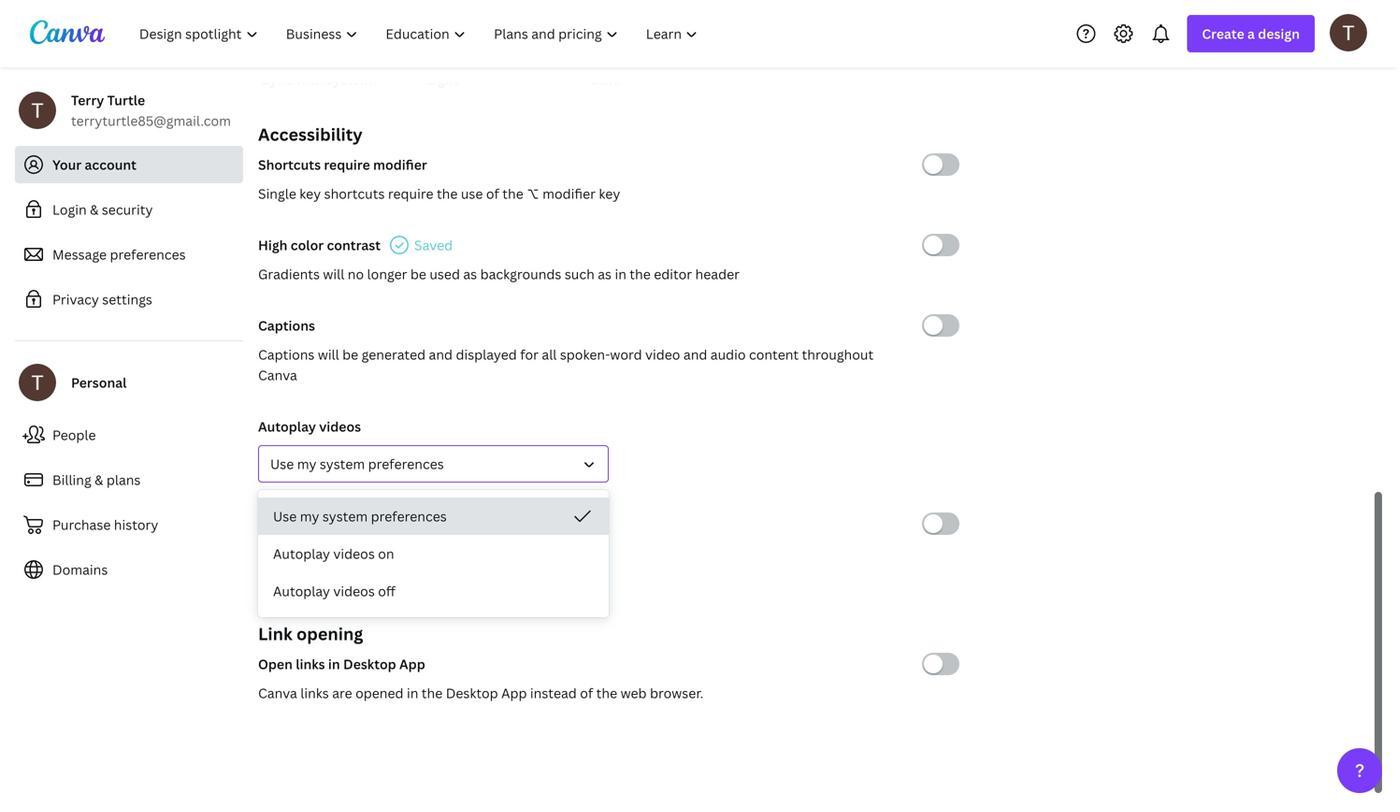 Task type: describe. For each thing, give the bounding box(es) containing it.
open
[[258, 655, 293, 673]]

billing & plans link
[[15, 461, 243, 499]]

before
[[487, 544, 529, 562]]

shortcuts require modifier
[[258, 156, 427, 174]]

dark
[[591, 71, 621, 88]]

spoken-
[[560, 346, 610, 363]]

preferences inside "use my system preferences" button
[[371, 508, 447, 525]]

message preferences
[[52, 246, 186, 263]]

opened
[[356, 684, 404, 702]]

design
[[1259, 25, 1300, 43]]

the right opened
[[422, 684, 443, 702]]

on
[[258, 544, 277, 562]]

open links in desktop app
[[258, 655, 425, 673]]

1 horizontal spatial screen
[[337, 515, 380, 533]]

terryturtle85@gmail.com
[[71, 112, 231, 130]]

0 vertical spatial require
[[324, 156, 370, 174]]

security
[[102, 201, 153, 218]]

0 vertical spatial app
[[399, 655, 425, 673]]

autoplay videos
[[258, 418, 361, 435]]

autoplay videos off option
[[258, 573, 609, 610]]

system for use my system preferences button
[[320, 455, 365, 473]]

billing & plans
[[52, 471, 141, 489]]

editor
[[654, 265, 692, 283]]

sync with system
[[262, 71, 372, 88]]

increase
[[258, 515, 312, 533]]

terry turtle terryturtle85@gmail.com
[[71, 91, 231, 130]]

use
[[461, 185, 483, 203]]

1 horizontal spatial app
[[502, 684, 527, 702]]

no
[[348, 265, 364, 283]]

Use my system preferences button
[[258, 445, 609, 483]]

on-
[[315, 515, 337, 533]]

video
[[646, 346, 681, 363]]

purchase history
[[52, 516, 158, 534]]

link opening
[[258, 623, 363, 645]]

audio
[[711, 346, 746, 363]]

canva links are opened in the desktop app instead of the web browser.
[[258, 684, 704, 702]]

Dark button
[[591, 0, 741, 90]]

0 horizontal spatial longer
[[367, 265, 407, 283]]

such
[[565, 265, 595, 283]]

your account
[[52, 156, 137, 174]]

create
[[1202, 25, 1245, 43]]

1 and from the left
[[429, 346, 453, 363]]

people
[[52, 426, 96, 444]]

autoplay videos on
[[273, 545, 394, 563]]

captions for captions will be generated and displayed for all spoken-word video and audio content throughout canva
[[258, 346, 315, 363]]

stay
[[414, 544, 441, 562]]

increase on-screen message display time
[[258, 515, 519, 533]]

login
[[52, 201, 87, 218]]

turtle
[[107, 91, 145, 109]]

web
[[621, 684, 647, 702]]

system inside option
[[323, 508, 368, 525]]

browser.
[[650, 684, 704, 702]]

header
[[696, 265, 740, 283]]

plans
[[107, 471, 141, 489]]

use my system preferences option
[[258, 498, 609, 535]]

privacy settings link
[[15, 281, 243, 318]]

2 as from the left
[[598, 265, 612, 283]]

0 horizontal spatial screen
[[280, 544, 322, 562]]

Sync with system button
[[262, 0, 412, 90]]

be inside captions will be generated and displayed for all spoken-word video and audio content throughout canva
[[343, 346, 359, 363]]

use my system preferences button
[[258, 498, 609, 535]]

links for in
[[296, 655, 325, 673]]

⌥
[[527, 185, 540, 203]]

links for are
[[301, 684, 329, 702]]

a
[[1248, 25, 1255, 43]]

1 key from the left
[[300, 185, 321, 203]]

the left ⌥
[[503, 185, 524, 203]]

history
[[114, 516, 158, 534]]

login & security link
[[15, 191, 243, 228]]

1 horizontal spatial longer
[[444, 544, 484, 562]]

off
[[378, 582, 396, 600]]

single
[[258, 185, 296, 203]]

privacy
[[52, 290, 99, 308]]

are
[[332, 684, 352, 702]]

login & security
[[52, 201, 153, 218]]

opening
[[297, 623, 363, 645]]

2 vertical spatial will
[[389, 544, 411, 562]]

canva inside captions will be generated and displayed for all spoken-word video and audio content throughout canva
[[258, 366, 297, 384]]

shortcuts
[[258, 156, 321, 174]]

purchase
[[52, 516, 111, 534]]

create a design
[[1202, 25, 1300, 43]]

top level navigation element
[[127, 15, 714, 52]]

word
[[610, 346, 642, 363]]

autoplay for autoplay videos off
[[273, 582, 330, 600]]

videos for autoplay videos
[[319, 418, 361, 435]]

preferences inside message preferences link
[[110, 246, 186, 263]]

time
[[490, 515, 519, 533]]

personal
[[71, 374, 127, 392]]

saved
[[414, 236, 453, 254]]

backgrounds
[[480, 265, 562, 283]]

instead
[[530, 684, 577, 702]]

2 and from the left
[[684, 346, 708, 363]]

light
[[427, 71, 459, 88]]

0 horizontal spatial modifier
[[373, 156, 427, 174]]

autoplay for autoplay videos on
[[273, 545, 330, 563]]

high
[[258, 236, 288, 254]]

2 canva from the top
[[258, 684, 297, 702]]

all
[[542, 346, 557, 363]]

list box containing use my system preferences
[[258, 498, 609, 610]]

privacy settings
[[52, 290, 152, 308]]

contrast
[[327, 236, 381, 254]]

high color contrast
[[258, 236, 381, 254]]

the left web
[[597, 684, 618, 702]]

my inside option
[[300, 508, 319, 525]]

messages
[[325, 544, 386, 562]]

autoplay videos off
[[273, 582, 396, 600]]

0 vertical spatial desktop
[[343, 655, 396, 673]]



Task type: vqa. For each thing, say whether or not it's contained in the screenshot.
Login & security
yes



Task type: locate. For each thing, give the bounding box(es) containing it.
message preferences link
[[15, 236, 243, 273]]

1 vertical spatial desktop
[[446, 684, 498, 702]]

preferences
[[110, 246, 186, 263], [368, 455, 444, 473], [371, 508, 447, 525]]

will left generated
[[318, 346, 339, 363]]

0 horizontal spatial require
[[324, 156, 370, 174]]

app up opened
[[399, 655, 425, 673]]

0 horizontal spatial and
[[429, 346, 453, 363]]

require up saved on the left of page
[[388, 185, 434, 203]]

1 vertical spatial preferences
[[368, 455, 444, 473]]

use my system preferences
[[270, 455, 444, 473], [273, 508, 447, 525]]

and left displayed
[[429, 346, 453, 363]]

& for login
[[90, 201, 99, 218]]

of right instead
[[580, 684, 593, 702]]

links left are
[[301, 684, 329, 702]]

1 vertical spatial in
[[328, 655, 340, 673]]

0 horizontal spatial be
[[343, 346, 359, 363]]

& right login
[[90, 201, 99, 218]]

use down the 'autoplay videos'
[[270, 455, 294, 473]]

color
[[291, 236, 324, 254]]

longer down display
[[444, 544, 484, 562]]

1 vertical spatial use
[[273, 508, 297, 525]]

1 vertical spatial be
[[343, 346, 359, 363]]

terry
[[71, 91, 104, 109]]

in
[[615, 265, 627, 283], [328, 655, 340, 673], [407, 684, 419, 702]]

2 horizontal spatial in
[[615, 265, 627, 283]]

on screen messages will stay longer before dismissing
[[258, 544, 598, 562]]

1 vertical spatial canva
[[258, 684, 297, 702]]

1 horizontal spatial be
[[411, 265, 427, 283]]

be left used
[[411, 265, 427, 283]]

use my system preferences inside option
[[273, 508, 447, 525]]

1 as from the left
[[463, 265, 477, 283]]

gradients will no longer be used as backgrounds such as in the editor header
[[258, 265, 740, 283]]

people link
[[15, 416, 243, 454]]

1 vertical spatial videos
[[333, 545, 375, 563]]

0 horizontal spatial key
[[300, 185, 321, 203]]

system down the 'autoplay videos'
[[320, 455, 365, 473]]

generated
[[362, 346, 426, 363]]

1 vertical spatial longer
[[444, 544, 484, 562]]

captions up the 'autoplay videos'
[[258, 346, 315, 363]]

desktop left instead
[[446, 684, 498, 702]]

settings
[[102, 290, 152, 308]]

1 vertical spatial &
[[95, 471, 103, 489]]

autoplay videos on option
[[258, 535, 609, 573]]

1 captions from the top
[[258, 317, 315, 334]]

will for no
[[323, 265, 345, 283]]

2 vertical spatial videos
[[333, 582, 375, 600]]

the
[[437, 185, 458, 203], [503, 185, 524, 203], [630, 265, 651, 283], [422, 684, 443, 702], [597, 684, 618, 702]]

billing
[[52, 471, 91, 489]]

preferences up use my system preferences option
[[368, 455, 444, 473]]

message
[[52, 246, 107, 263]]

2 key from the left
[[599, 185, 621, 203]]

captions down gradients
[[258, 317, 315, 334]]

1 vertical spatial of
[[580, 684, 593, 702]]

system for the "sync with system" button
[[327, 71, 372, 88]]

in right opened
[[407, 684, 419, 702]]

key right single
[[300, 185, 321, 203]]

0 vertical spatial system
[[327, 71, 372, 88]]

shortcuts
[[324, 185, 385, 203]]

0 vertical spatial screen
[[337, 515, 380, 533]]

system right "with"
[[327, 71, 372, 88]]

preferences down login & security link
[[110, 246, 186, 263]]

longer
[[367, 265, 407, 283], [444, 544, 484, 562]]

modifier up single key shortcuts require the use of the ⌥ modifier key
[[373, 156, 427, 174]]

link
[[258, 623, 293, 645]]

videos for autoplay videos on
[[333, 545, 375, 563]]

1 horizontal spatial in
[[407, 684, 419, 702]]

1 canva from the top
[[258, 366, 297, 384]]

used
[[430, 265, 460, 283]]

0 vertical spatial videos
[[319, 418, 361, 435]]

longer right no
[[367, 265, 407, 283]]

0 vertical spatial canva
[[258, 366, 297, 384]]

0 vertical spatial links
[[296, 655, 325, 673]]

1 horizontal spatial of
[[580, 684, 593, 702]]

canva up the 'autoplay videos'
[[258, 366, 297, 384]]

captions inside captions will be generated and displayed for all spoken-word video and audio content throughout canva
[[258, 346, 315, 363]]

be left generated
[[343, 346, 359, 363]]

system up messages
[[323, 508, 368, 525]]

0 horizontal spatial as
[[463, 265, 477, 283]]

1 vertical spatial my
[[300, 508, 319, 525]]

1 vertical spatial captions
[[258, 346, 315, 363]]

0 vertical spatial will
[[323, 265, 345, 283]]

accessibility
[[258, 123, 363, 146]]

app
[[399, 655, 425, 673], [502, 684, 527, 702]]

single key shortcuts require the use of the ⌥ modifier key
[[258, 185, 621, 203]]

app left instead
[[502, 684, 527, 702]]

videos inside button
[[333, 582, 375, 600]]

will left stay
[[389, 544, 411, 562]]

2 vertical spatial in
[[407, 684, 419, 702]]

1 vertical spatial require
[[388, 185, 434, 203]]

0 vertical spatial my
[[297, 455, 317, 473]]

will
[[323, 265, 345, 283], [318, 346, 339, 363], [389, 544, 411, 562]]

0 horizontal spatial app
[[399, 655, 425, 673]]

key
[[300, 185, 321, 203], [599, 185, 621, 203]]

preferences inside use my system preferences button
[[368, 455, 444, 473]]

of right use
[[486, 185, 499, 203]]

canva down the open at the bottom of the page
[[258, 684, 297, 702]]

autoplay videos off button
[[258, 573, 609, 610]]

in right such
[[615, 265, 627, 283]]

0 horizontal spatial in
[[328, 655, 340, 673]]

1 horizontal spatial require
[[388, 185, 434, 203]]

screen down the increase
[[280, 544, 322, 562]]

in up are
[[328, 655, 340, 673]]

the left 'editor'
[[630, 265, 651, 283]]

use
[[270, 455, 294, 473], [273, 508, 297, 525]]

1 vertical spatial screen
[[280, 544, 322, 562]]

displayed
[[456, 346, 517, 363]]

1 vertical spatial app
[[502, 684, 527, 702]]

autoplay
[[258, 418, 316, 435], [273, 545, 330, 563], [273, 582, 330, 600]]

1 horizontal spatial key
[[599, 185, 621, 203]]

be
[[411, 265, 427, 283], [343, 346, 359, 363]]

0 vertical spatial captions
[[258, 317, 315, 334]]

my up autoplay videos on
[[300, 508, 319, 525]]

0 vertical spatial longer
[[367, 265, 407, 283]]

modifier right ⌥
[[543, 185, 596, 203]]

terry turtle image
[[1330, 14, 1368, 51]]

content
[[749, 346, 799, 363]]

canva
[[258, 366, 297, 384], [258, 684, 297, 702]]

your account link
[[15, 146, 243, 183]]

0 vertical spatial preferences
[[110, 246, 186, 263]]

captions will be generated and displayed for all spoken-word video and audio content throughout canva
[[258, 346, 874, 384]]

will inside captions will be generated and displayed for all spoken-word video and audio content throughout canva
[[318, 346, 339, 363]]

0 vertical spatial use
[[270, 455, 294, 473]]

preferences up stay
[[371, 508, 447, 525]]

require
[[324, 156, 370, 174], [388, 185, 434, 203]]

create a design button
[[1187, 15, 1315, 52]]

throughout
[[802, 346, 874, 363]]

Light button
[[427, 0, 576, 90]]

as right used
[[463, 265, 477, 283]]

display
[[441, 515, 487, 533]]

0 vertical spatial of
[[486, 185, 499, 203]]

the left use
[[437, 185, 458, 203]]

modifier
[[373, 156, 427, 174], [543, 185, 596, 203]]

1 horizontal spatial desktop
[[446, 684, 498, 702]]

1 vertical spatial modifier
[[543, 185, 596, 203]]

of
[[486, 185, 499, 203], [580, 684, 593, 702]]

1 vertical spatial autoplay
[[273, 545, 330, 563]]

2 captions from the top
[[258, 346, 315, 363]]

my
[[297, 455, 317, 473], [300, 508, 319, 525]]

0 vertical spatial modifier
[[373, 156, 427, 174]]

list box
[[258, 498, 609, 610]]

1 vertical spatial system
[[320, 455, 365, 473]]

autoplay inside autoplay videos on "button"
[[273, 545, 330, 563]]

your
[[52, 156, 82, 174]]

purchase history link
[[15, 506, 243, 544]]

& left plans
[[95, 471, 103, 489]]

as right such
[[598, 265, 612, 283]]

will left no
[[323, 265, 345, 283]]

for
[[520, 346, 539, 363]]

message
[[383, 515, 438, 533]]

key right ⌥
[[599, 185, 621, 203]]

1 vertical spatial links
[[301, 684, 329, 702]]

use my system preferences up messages
[[273, 508, 447, 525]]

domains link
[[15, 551, 243, 588]]

& for billing
[[95, 471, 103, 489]]

gradients
[[258, 265, 320, 283]]

0 vertical spatial &
[[90, 201, 99, 218]]

0 vertical spatial in
[[615, 265, 627, 283]]

0 vertical spatial autoplay
[[258, 418, 316, 435]]

1 horizontal spatial and
[[684, 346, 708, 363]]

my down the 'autoplay videos'
[[297, 455, 317, 473]]

use my system preferences down the 'autoplay videos'
[[270, 455, 444, 473]]

and right video at the top of page
[[684, 346, 708, 363]]

videos
[[319, 418, 361, 435], [333, 545, 375, 563], [333, 582, 375, 600]]

links
[[296, 655, 325, 673], [301, 684, 329, 702]]

screen
[[337, 515, 380, 533], [280, 544, 322, 562]]

0 horizontal spatial desktop
[[343, 655, 396, 673]]

use up on
[[273, 508, 297, 525]]

will for be
[[318, 346, 339, 363]]

dismissing
[[532, 544, 598, 562]]

2 vertical spatial system
[[323, 508, 368, 525]]

2 vertical spatial preferences
[[371, 508, 447, 525]]

links down link opening at the left bottom of the page
[[296, 655, 325, 673]]

1 horizontal spatial as
[[598, 265, 612, 283]]

videos inside "button"
[[333, 545, 375, 563]]

desktop
[[343, 655, 396, 673], [446, 684, 498, 702]]

autoplay inside autoplay videos off button
[[273, 582, 330, 600]]

& inside "link"
[[95, 471, 103, 489]]

autoplay videos on button
[[258, 535, 609, 573]]

on
[[378, 545, 394, 563]]

desktop up opened
[[343, 655, 396, 673]]

sync
[[262, 71, 293, 88]]

use inside option
[[273, 508, 297, 525]]

1 vertical spatial use my system preferences
[[273, 508, 447, 525]]

0 vertical spatial be
[[411, 265, 427, 283]]

and
[[429, 346, 453, 363], [684, 346, 708, 363]]

account
[[85, 156, 137, 174]]

0 horizontal spatial of
[[486, 185, 499, 203]]

1 vertical spatial will
[[318, 346, 339, 363]]

autoplay for autoplay videos
[[258, 418, 316, 435]]

videos for autoplay videos off
[[333, 582, 375, 600]]

with
[[296, 71, 324, 88]]

0 vertical spatial use my system preferences
[[270, 455, 444, 473]]

system
[[327, 71, 372, 88], [320, 455, 365, 473], [323, 508, 368, 525]]

require up the shortcuts
[[324, 156, 370, 174]]

2 vertical spatial autoplay
[[273, 582, 330, 600]]

captions for captions
[[258, 317, 315, 334]]

1 horizontal spatial modifier
[[543, 185, 596, 203]]

domains
[[52, 561, 108, 579]]

screen up messages
[[337, 515, 380, 533]]



